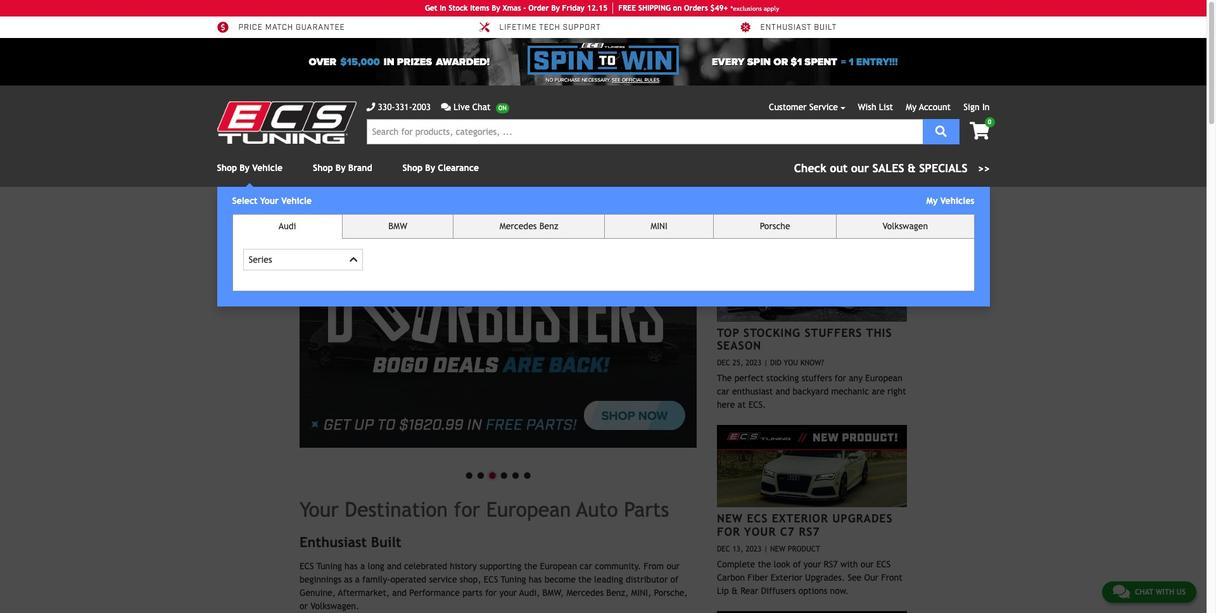 Task type: locate. For each thing, give the bounding box(es) containing it.
0 vertical spatial for
[[835, 373, 847, 384]]

enthusiast down apply
[[761, 23, 812, 32]]

0 vertical spatial in
[[440, 4, 447, 13]]

ecs up beginnings
[[300, 562, 314, 572]]

get
[[425, 4, 438, 13]]

tuning up beginnings
[[317, 562, 342, 572]]

| for season
[[764, 359, 768, 368]]

0 horizontal spatial rs7
[[799, 525, 820, 538]]

1 horizontal spatial or
[[774, 55, 788, 68]]

new ecs exterior upgrades for your c7 rs7 image
[[717, 425, 907, 508]]

0 vertical spatial exterior
[[772, 512, 829, 525]]

by for shop by brand
[[336, 163, 346, 173]]

2023 right '25,'
[[746, 359, 762, 368]]

as
[[344, 575, 353, 585]]

1 • from the left
[[463, 461, 475, 487]]

new inside dec 13, 2023 | new product complete the look of your rs7 with our ecs carbon fiber exterior upgrades. see our front lip & rear diffusers options now.
[[770, 545, 786, 554]]

mercedes down leading
[[567, 588, 604, 598]]

ecs up front
[[877, 559, 891, 570]]

1 horizontal spatial for
[[486, 588, 497, 598]]

the up fiber
[[758, 559, 771, 570]]

2 2023 from the top
[[746, 545, 762, 554]]

=
[[841, 55, 847, 68]]

know?
[[801, 359, 824, 368]]

and down stocking
[[776, 387, 790, 397]]

in for get
[[440, 4, 447, 13]]

$15,000
[[340, 55, 380, 68]]

2 vertical spatial your
[[745, 525, 776, 538]]

spin
[[748, 55, 771, 68]]

331-
[[395, 102, 412, 112]]

a right as
[[355, 575, 360, 585]]

0 horizontal spatial in
[[440, 4, 447, 13]]

shop by brand link
[[313, 163, 372, 173]]

•
[[463, 461, 475, 487], [475, 461, 487, 487], [487, 461, 498, 487], [498, 461, 510, 487], [510, 461, 522, 487], [522, 461, 533, 487]]

now.
[[830, 586, 849, 596]]

your left c7
[[745, 525, 776, 538]]

our right "from"
[[667, 562, 680, 572]]

0 vertical spatial or
[[774, 55, 788, 68]]

vehicle up 'audi'
[[282, 196, 312, 206]]

0 horizontal spatial or
[[300, 602, 308, 612]]

0 vertical spatial with
[[841, 559, 858, 570]]

view
[[873, 223, 890, 230]]

the left leading
[[579, 575, 592, 585]]

1 horizontal spatial car
[[717, 387, 730, 397]]

2 horizontal spatial for
[[835, 373, 847, 384]]

0 horizontal spatial shop
[[217, 163, 237, 173]]

my for my account
[[906, 102, 917, 112]]

1 horizontal spatial mercedes
[[567, 588, 604, 598]]

parts
[[624, 498, 669, 521]]

0 horizontal spatial mercedes
[[500, 221, 537, 231]]

of right look
[[793, 559, 801, 570]]

a
[[361, 562, 365, 572], [355, 575, 360, 585]]

your down "product"
[[804, 559, 821, 570]]

our up our on the bottom right
[[861, 559, 874, 570]]

0 vertical spatial your
[[804, 559, 821, 570]]

mercedes inside tab list
[[500, 221, 537, 231]]

audi,
[[520, 588, 540, 598]]

in for sign
[[983, 102, 990, 112]]

european up are
[[866, 373, 903, 384]]

for inside 'dec 25, 2023 | did you know? the perfect stocking stuffers for any european car enthusiast and backyard mechanic are right here at ecs.'
[[835, 373, 847, 384]]

0 vertical spatial car
[[717, 387, 730, 397]]

1 horizontal spatial my
[[927, 196, 938, 206]]

enthusiast up beginnings
[[300, 534, 367, 550]]

1 vertical spatial has
[[529, 575, 542, 585]]

european down • • • • • •
[[486, 498, 571, 521]]

2023 inside dec 13, 2023 | new product complete the look of your rs7 with our ecs carbon fiber exterior upgrades. see our front lip & rear diffusers options now.
[[746, 545, 762, 554]]

1 vertical spatial new
[[770, 545, 786, 554]]

1 vertical spatial see
[[848, 573, 862, 583]]

2 horizontal spatial the
[[758, 559, 771, 570]]

0 vertical spatial enthusiast
[[761, 23, 812, 32]]

0 vertical spatial and
[[776, 387, 790, 397]]

| left did
[[764, 359, 768, 368]]

vehicle
[[252, 163, 283, 173], [282, 196, 312, 206]]

brand
[[348, 163, 372, 173]]

your destination for european auto parts
[[300, 498, 669, 521]]

select
[[232, 196, 258, 206]]

did
[[770, 359, 782, 368]]

tab list
[[232, 214, 975, 292]]

shop up the select
[[217, 163, 237, 173]]

and right long
[[387, 562, 402, 572]]

5 • from the left
[[510, 461, 522, 487]]

every
[[712, 55, 745, 68]]

13,
[[733, 545, 744, 554]]

and down operated
[[392, 588, 407, 598]]

*exclusions apply link
[[731, 3, 780, 13]]

purchase
[[555, 77, 581, 83]]

enthusiast for enthusiast built
[[300, 534, 367, 550]]

0 vertical spatial mercedes
[[500, 221, 537, 231]]

new up 13,
[[717, 512, 743, 525]]

customer service
[[769, 102, 838, 112]]

at
[[738, 400, 746, 410]]

shop left clearance
[[403, 163, 423, 173]]

1 vertical spatial or
[[300, 602, 308, 612]]

0 vertical spatial |
[[764, 359, 768, 368]]

0 horizontal spatial our
[[667, 562, 680, 572]]

mercedes
[[500, 221, 537, 231], [567, 588, 604, 598]]

the
[[758, 559, 771, 570], [524, 562, 538, 572], [579, 575, 592, 585]]

price
[[239, 23, 263, 32]]

1 vertical spatial chat
[[1135, 588, 1154, 597]]

1 horizontal spatial your
[[300, 498, 339, 521]]

0 vertical spatial my
[[906, 102, 917, 112]]

3 • from the left
[[487, 461, 498, 487]]

0 vertical spatial &
[[908, 162, 916, 175]]

top stocking stuffers this season image
[[717, 239, 907, 322]]

with left us
[[1156, 588, 1175, 597]]

1 horizontal spatial &
[[908, 162, 916, 175]]

account
[[919, 102, 951, 112]]

1 vertical spatial rs7
[[824, 559, 838, 570]]

0 horizontal spatial tuning
[[317, 562, 342, 572]]

comments image
[[441, 103, 451, 112]]

european inside the ecs tuning has a long and celebrated history supporting the european car community. from our beginnings as a family-operated service shop, ecs tuning has become the leading distributor of genuine, aftermarket, and performance parts for your audi, bmw, mercedes benz, mini, porsche, or volkswagen.
[[540, 562, 577, 572]]

1 horizontal spatial rs7
[[824, 559, 838, 570]]

enthusiast inside 'link'
[[761, 23, 812, 32]]

& right sales
[[908, 162, 916, 175]]

order
[[529, 4, 549, 13]]

| inside dec 13, 2023 | new product complete the look of your rs7 with our ecs carbon fiber exterior upgrades. see our front lip & rear diffusers options now.
[[764, 545, 768, 554]]

your up enthusiast built
[[300, 498, 339, 521]]

ecs right for
[[747, 512, 768, 525]]

0 vertical spatial vehicle
[[252, 163, 283, 173]]

1 vertical spatial mercedes
[[567, 588, 604, 598]]

see left official
[[612, 77, 621, 83]]

& inside dec 13, 2023 | new product complete the look of your rs7 with our ecs carbon fiber exterior upgrades. see our front lip & rear diffusers options now.
[[732, 586, 738, 596]]

2 horizontal spatial your
[[745, 525, 776, 538]]

with inside "link"
[[1156, 588, 1175, 597]]

0 horizontal spatial your
[[260, 196, 279, 206]]

see left our on the bottom right
[[848, 573, 862, 583]]

2023 for season
[[746, 359, 762, 368]]

european inside 'dec 25, 2023 | did you know? the perfect stocking stuffers for any european car enthusiast and backyard mechanic are right here at ecs.'
[[866, 373, 903, 384]]

us
[[1177, 588, 1186, 597]]

chat right the live
[[473, 102, 491, 112]]

rs7 up "product"
[[799, 525, 820, 538]]

the inside dec 13, 2023 | new product complete the look of your rs7 with our ecs carbon fiber exterior upgrades. see our front lip & rear diffusers options now.
[[758, 559, 771, 570]]

you
[[784, 359, 798, 368]]

0 horizontal spatial enthusiast
[[300, 534, 367, 550]]

your left audi,
[[500, 588, 517, 598]]

by left clearance
[[425, 163, 435, 173]]

ecs tuning 'spin to win' contest logo image
[[528, 43, 679, 75]]

with up upgrades.
[[841, 559, 858, 570]]

0 horizontal spatial your
[[500, 588, 517, 598]]

0 vertical spatial of
[[793, 559, 801, 570]]

0 horizontal spatial chat
[[473, 102, 491, 112]]

1 vertical spatial a
[[355, 575, 360, 585]]

1 vertical spatial exterior
[[771, 573, 803, 583]]

1 vertical spatial &
[[732, 586, 738, 596]]

on
[[673, 4, 682, 13]]

1 vertical spatial in
[[983, 102, 990, 112]]

shop left the brand
[[313, 163, 333, 173]]

dec left 13,
[[717, 545, 731, 554]]

chat
[[473, 102, 491, 112], [1135, 588, 1154, 597]]

community.
[[595, 562, 641, 572]]

2 vertical spatial european
[[540, 562, 577, 572]]

1 horizontal spatial our
[[861, 559, 874, 570]]

car left "community."
[[580, 562, 592, 572]]

dec left '25,'
[[717, 359, 731, 368]]

look
[[774, 559, 791, 570]]

get in stock items by xmas - order by friday 12.15
[[425, 4, 608, 13]]

2 vertical spatial for
[[486, 588, 497, 598]]

shop by clearance link
[[403, 163, 479, 173]]

in right "get"
[[440, 4, 447, 13]]

0 vertical spatial has
[[345, 562, 358, 572]]

ecs inside the new ecs exterior upgrades for your c7 rs7
[[747, 512, 768, 525]]

1 dec from the top
[[717, 359, 731, 368]]

ecs
[[779, 217, 804, 234], [747, 512, 768, 525], [877, 559, 891, 570], [300, 562, 314, 572], [484, 575, 498, 585]]

1 vertical spatial for
[[454, 498, 480, 521]]

enthusiast
[[732, 387, 773, 397]]

of up the porsche, on the right bottom of the page
[[671, 575, 679, 585]]

history
[[450, 562, 477, 572]]

rs7 inside the new ecs exterior upgrades for your c7 rs7
[[799, 525, 820, 538]]

new up look
[[770, 545, 786, 554]]

| for for
[[764, 545, 768, 554]]

ecs tuning image
[[217, 101, 356, 144]]

has up as
[[345, 562, 358, 572]]

dec inside dec 13, 2023 | new product complete the look of your rs7 with our ecs carbon fiber exterior upgrades. see our front lip & rear diffusers options now.
[[717, 545, 731, 554]]

carbon
[[717, 573, 745, 583]]

dec for new ecs exterior upgrades for your c7 rs7
[[717, 545, 731, 554]]

by for shop by clearance
[[425, 163, 435, 173]]

your right the select
[[260, 196, 279, 206]]

exterior down look
[[771, 573, 803, 583]]

a left long
[[361, 562, 365, 572]]

0 horizontal spatial for
[[454, 498, 480, 521]]

clearance
[[438, 163, 479, 173]]

0 horizontal spatial has
[[345, 562, 358, 572]]

25,
[[733, 359, 744, 368]]

2023 inside 'dec 25, 2023 | did you know? the perfect stocking stuffers for any european car enthusiast and backyard mechanic are right here at ecs.'
[[746, 359, 762, 368]]

1 vertical spatial enthusiast
[[300, 534, 367, 550]]

by up the select
[[240, 163, 250, 173]]

2 horizontal spatial shop
[[403, 163, 423, 173]]

xmas
[[503, 4, 521, 13]]

| right 13,
[[764, 545, 768, 554]]

the up audi,
[[524, 562, 538, 572]]

1 vertical spatial |
[[764, 545, 768, 554]]

1 vertical spatial vehicle
[[282, 196, 312, 206]]

wish list link
[[858, 102, 894, 112]]

my for my vehicles
[[927, 196, 938, 206]]

match
[[265, 23, 293, 32]]

see
[[612, 77, 621, 83], [848, 573, 862, 583]]

car inside the ecs tuning has a long and celebrated history supporting the european car community. from our beginnings as a family-operated service shop, ecs tuning has become the leading distributor of genuine, aftermarket, and performance parts for your audi, bmw, mercedes benz, mini, porsche, or volkswagen.
[[580, 562, 592, 572]]

for right parts
[[486, 588, 497, 598]]

chat left us
[[1135, 588, 1154, 597]]

2023 right 13,
[[746, 545, 762, 554]]

1 horizontal spatial new
[[770, 545, 786, 554]]

or left the $1
[[774, 55, 788, 68]]

1 vertical spatial tuning
[[501, 575, 526, 585]]

2 vertical spatial and
[[392, 588, 407, 598]]

exterior inside the new ecs exterior upgrades for your c7 rs7
[[772, 512, 829, 525]]

1 2023 from the top
[[746, 359, 762, 368]]

auto
[[577, 498, 618, 521]]

2 shop from the left
[[313, 163, 333, 173]]

1 vertical spatial my
[[927, 196, 938, 206]]

european up become
[[540, 562, 577, 572]]

exterior inside dec 13, 2023 | new product complete the look of your rs7 with our ecs carbon fiber exterior upgrades. see our front lip & rear diffusers options now.
[[771, 573, 803, 583]]

0 horizontal spatial with
[[841, 559, 858, 570]]

1 horizontal spatial a
[[361, 562, 365, 572]]

your inside dec 13, 2023 | new product complete the look of your rs7 with our ecs carbon fiber exterior upgrades. see our front lip & rear diffusers options now.
[[804, 559, 821, 570]]

perfect
[[735, 373, 764, 384]]

see inside dec 13, 2023 | new product complete the look of your rs7 with our ecs carbon fiber exterior upgrades. see our front lip & rear diffusers options now.
[[848, 573, 862, 583]]

exterior up "product"
[[772, 512, 829, 525]]

tuning
[[317, 562, 342, 572], [501, 575, 526, 585]]

has up audi,
[[529, 575, 542, 585]]

support
[[563, 23, 601, 32]]

0 vertical spatial new
[[717, 512, 743, 525]]

2 dec from the top
[[717, 545, 731, 554]]

0 vertical spatial european
[[866, 373, 903, 384]]

1 horizontal spatial of
[[793, 559, 801, 570]]

| inside 'dec 25, 2023 | did you know? the perfect stocking stuffers for any european car enthusiast and backyard mechanic are right here at ecs.'
[[764, 359, 768, 368]]

and
[[776, 387, 790, 397], [387, 562, 402, 572], [392, 588, 407, 598]]

my left 'vehicles'
[[927, 196, 938, 206]]

1 horizontal spatial shop
[[313, 163, 333, 173]]

1 vertical spatial 2023
[[746, 545, 762, 554]]

1 shop from the left
[[217, 163, 237, 173]]

0 horizontal spatial car
[[580, 562, 592, 572]]

supporting
[[480, 562, 522, 572]]

my account
[[906, 102, 951, 112]]

ecs.
[[749, 400, 766, 410]]

1 horizontal spatial enthusiast
[[761, 23, 812, 32]]

over $15,000 in prizes
[[309, 55, 432, 68]]

dec
[[717, 359, 731, 368], [717, 545, 731, 554]]

see official rules link
[[612, 77, 660, 84]]

our inside dec 13, 2023 | new product complete the look of your rs7 with our ecs carbon fiber exterior upgrades. see our front lip & rear diffusers options now.
[[861, 559, 874, 570]]

3 shop from the left
[[403, 163, 423, 173]]

european
[[866, 373, 903, 384], [486, 498, 571, 521], [540, 562, 577, 572]]

ping
[[654, 4, 671, 13]]

0 horizontal spatial &
[[732, 586, 738, 596]]

1 horizontal spatial the
[[579, 575, 592, 585]]

service
[[429, 575, 457, 585]]

dec inside 'dec 25, 2023 | did you know? the perfect stocking stuffers for any european car enthusiast and backyard mechanic are right here at ecs.'
[[717, 359, 731, 368]]

benz,
[[607, 588, 629, 598]]

0 link
[[960, 117, 995, 141]]

search image
[[936, 125, 947, 137]]

1 vertical spatial your
[[500, 588, 517, 598]]

of
[[793, 559, 801, 570], [671, 575, 679, 585]]

1 vertical spatial dec
[[717, 545, 731, 554]]

1 horizontal spatial has
[[529, 575, 542, 585]]

has
[[345, 562, 358, 572], [529, 575, 542, 585]]

generic - doorbusters at ecs start right now! image
[[300, 217, 697, 448]]

0 horizontal spatial new
[[717, 512, 743, 525]]

1 vertical spatial car
[[580, 562, 592, 572]]

for left any
[[835, 373, 847, 384]]

mercedes left benz
[[500, 221, 537, 231]]

rs7 up upgrades.
[[824, 559, 838, 570]]

top
[[717, 326, 740, 339]]

shop for shop by vehicle
[[217, 163, 237, 173]]

prizes
[[397, 55, 432, 68]]

sales & specials
[[873, 162, 968, 175]]

0 horizontal spatial my
[[906, 102, 917, 112]]

2 | from the top
[[764, 545, 768, 554]]

necessary.
[[582, 77, 611, 83]]

enthusiast for enthusiast built
[[761, 23, 812, 32]]

in right sign
[[983, 102, 990, 112]]

0 horizontal spatial see
[[612, 77, 621, 83]]

vehicle up 'select your vehicle'
[[252, 163, 283, 173]]

my
[[906, 102, 917, 112], [927, 196, 938, 206]]

1 horizontal spatial your
[[804, 559, 821, 570]]

car down "the"
[[717, 387, 730, 397]]

1 vertical spatial with
[[1156, 588, 1175, 597]]

or down genuine,
[[300, 602, 308, 612]]

0 horizontal spatial of
[[671, 575, 679, 585]]

6 • from the left
[[522, 461, 533, 487]]

0 vertical spatial dec
[[717, 359, 731, 368]]

shop by brand
[[313, 163, 372, 173]]

our
[[861, 559, 874, 570], [667, 562, 680, 572]]

1 horizontal spatial in
[[983, 102, 990, 112]]

1 | from the top
[[764, 359, 768, 368]]

0 vertical spatial rs7
[[799, 525, 820, 538]]

by left 'xmas'
[[492, 4, 501, 13]]

1 horizontal spatial chat
[[1135, 588, 1154, 597]]

& right lip
[[732, 586, 738, 596]]

stock
[[449, 4, 468, 13]]

my left account
[[906, 102, 917, 112]]

your inside the ecs tuning has a long and celebrated history supporting the european car community. from our beginnings as a family-operated service shop, ecs tuning has become the leading distributor of genuine, aftermarket, and performance parts for your audi, bmw, mercedes benz, mini, porsche, or volkswagen.
[[500, 588, 517, 598]]

by left the brand
[[336, 163, 346, 173]]

ecs news
[[779, 217, 846, 234]]

0 vertical spatial 2023
[[746, 359, 762, 368]]

ecs inside dec 13, 2023 | new product complete the look of your rs7 with our ecs carbon fiber exterior upgrades. see our front lip & rear diffusers options now.
[[877, 559, 891, 570]]

1 vertical spatial european
[[486, 498, 571, 521]]

for down • • • • • •
[[454, 498, 480, 521]]

tuning down supporting
[[501, 575, 526, 585]]



Task type: describe. For each thing, give the bounding box(es) containing it.
in
[[384, 55, 395, 68]]

our
[[865, 573, 879, 583]]

sales
[[873, 162, 905, 175]]

every spin or $1 spent = 1 entry!!!
[[712, 55, 898, 68]]

list
[[879, 102, 894, 112]]

news
[[809, 217, 846, 234]]

ecs down supporting
[[484, 575, 498, 585]]

from
[[644, 562, 664, 572]]

no
[[546, 77, 554, 83]]

4 • from the left
[[498, 461, 510, 487]]

new ecs b9 rs5 3.0t valved exhaust system image
[[717, 611, 907, 613]]

benz
[[540, 221, 559, 231]]

vehicles
[[941, 196, 975, 206]]

mini,
[[631, 588, 652, 598]]

your inside the new ecs exterior upgrades for your c7 rs7
[[745, 525, 776, 538]]

2 • from the left
[[475, 461, 487, 487]]

upgrades
[[833, 512, 893, 525]]

shop for shop by clearance
[[403, 163, 423, 173]]

our inside the ecs tuning has a long and celebrated history supporting the european car community. from our beginnings as a family-operated service shop, ecs tuning has become the leading distributor of genuine, aftermarket, and performance parts for your audi, bmw, mercedes benz, mini, porsche, or volkswagen.
[[667, 562, 680, 572]]

porsche
[[760, 221, 791, 231]]

view all
[[873, 223, 902, 230]]

-
[[524, 4, 526, 13]]

free
[[619, 4, 636, 13]]

leading
[[594, 575, 623, 585]]

select your vehicle
[[232, 196, 312, 206]]

car inside 'dec 25, 2023 | did you know? the perfect stocking stuffers for any european car enthusiast and backyard mechanic are right here at ecs.'
[[717, 387, 730, 397]]

vehicle for shop by vehicle
[[252, 163, 283, 173]]

*exclusions
[[731, 5, 762, 12]]

price match guarantee link
[[217, 22, 345, 33]]

and inside 'dec 25, 2023 | did you know? the perfect stocking stuffers for any european car enthusiast and backyard mechanic are right here at ecs.'
[[776, 387, 790, 397]]

of inside dec 13, 2023 | new product complete the look of your rs7 with our ecs carbon fiber exterior upgrades. see our front lip & rear diffusers options now.
[[793, 559, 801, 570]]

rs7 inside dec 13, 2023 | new product complete the look of your rs7 with our ecs carbon fiber exterior upgrades. see our front lip & rear diffusers options now.
[[824, 559, 838, 570]]

aftermarket,
[[338, 588, 390, 598]]

items
[[470, 4, 490, 13]]

free ship ping on orders $49+ *exclusions apply
[[619, 4, 780, 13]]

family-
[[363, 575, 391, 585]]

my vehicles link
[[927, 196, 975, 206]]

0 vertical spatial your
[[260, 196, 279, 206]]

backyard
[[793, 387, 829, 397]]

customer
[[769, 102, 807, 112]]

shop,
[[460, 575, 481, 585]]

built
[[814, 23, 837, 32]]

parts
[[463, 588, 483, 598]]

distributor
[[626, 575, 668, 585]]

of inside the ecs tuning has a long and celebrated history supporting the european car community. from our beginnings as a family-operated service shop, ecs tuning has become the leading distributor of genuine, aftermarket, and performance parts for your audi, bmw, mercedes benz, mini, porsche, or volkswagen.
[[671, 575, 679, 585]]

over
[[309, 55, 337, 68]]

stuffers
[[802, 373, 832, 384]]

for
[[717, 525, 741, 538]]

mercedes inside the ecs tuning has a long and celebrated history supporting the european car community. from our beginnings as a family-operated service shop, ecs tuning has become the leading distributor of genuine, aftermarket, and performance parts for your audi, bmw, mercedes benz, mini, porsche, or volkswagen.
[[567, 588, 604, 598]]

dec 13, 2023 | new product complete the look of your rs7 with our ecs carbon fiber exterior upgrades. see our front lip & rear diffusers options now.
[[717, 545, 903, 596]]

2003
[[412, 102, 431, 112]]

chat inside "link"
[[1135, 588, 1154, 597]]

here
[[717, 400, 735, 410]]

shopping cart image
[[970, 122, 990, 140]]

c7
[[780, 525, 795, 538]]

live chat
[[454, 102, 491, 112]]

for inside the ecs tuning has a long and celebrated history supporting the european car community. from our beginnings as a family-operated service shop, ecs tuning has become the leading distributor of genuine, aftermarket, and performance parts for your audi, bmw, mercedes benz, mini, porsche, or volkswagen.
[[486, 588, 497, 598]]

or inside the ecs tuning has a long and celebrated history supporting the european car community. from our beginnings as a family-operated service shop, ecs tuning has become the leading distributor of genuine, aftermarket, and performance parts for your audi, bmw, mercedes benz, mini, porsche, or volkswagen.
[[300, 602, 308, 612]]

by right order
[[552, 4, 560, 13]]

price match guarantee
[[239, 23, 345, 32]]

my account link
[[906, 102, 951, 112]]

.
[[660, 77, 661, 83]]

sign in link
[[964, 102, 990, 112]]

wish list
[[858, 102, 894, 112]]

tech
[[539, 23, 561, 32]]

0
[[988, 118, 992, 125]]

ecs left "news"
[[779, 217, 804, 234]]

new inside the new ecs exterior upgrades for your c7 rs7
[[717, 512, 743, 525]]

1 vertical spatial and
[[387, 562, 402, 572]]

shop by clearance
[[403, 163, 479, 173]]

lip
[[717, 586, 729, 596]]

& inside "sales & specials" link
[[908, 162, 916, 175]]

vehicle for select your vehicle
[[282, 196, 312, 206]]

dec 25, 2023 | did you know? the perfect stocking stuffers for any european car enthusiast and backyard mechanic are right here at ecs.
[[717, 359, 907, 410]]

enthusiast built
[[300, 534, 402, 550]]

0 horizontal spatial the
[[524, 562, 538, 572]]

top stocking stuffers this season
[[717, 326, 893, 352]]

rear
[[741, 586, 759, 596]]

12.15
[[587, 4, 608, 13]]

0 vertical spatial tuning
[[317, 562, 342, 572]]

genuine,
[[300, 588, 336, 598]]

bmw,
[[543, 588, 564, 598]]

complete
[[717, 559, 756, 570]]

chat with us link
[[1103, 582, 1197, 603]]

any
[[849, 373, 863, 384]]

season
[[717, 339, 762, 352]]

lifetime tech support link
[[478, 22, 601, 33]]

customer service button
[[769, 101, 846, 114]]

ship
[[639, 4, 654, 13]]

stocking
[[767, 373, 799, 384]]

no purchase necessary. see official rules .
[[546, 77, 661, 83]]

ecs tuning has a long and celebrated history supporting the european car community. from our beginnings as a family-operated service shop, ecs tuning has become the leading distributor of genuine, aftermarket, and performance parts for your audi, bmw, mercedes benz, mini, porsche, or volkswagen.
[[300, 562, 688, 612]]

shop for shop by brand
[[313, 163, 333, 173]]

dec for top stocking stuffers this season
[[717, 359, 731, 368]]

are
[[872, 387, 885, 397]]

0 vertical spatial chat
[[473, 102, 491, 112]]

by for shop by vehicle
[[240, 163, 250, 173]]

this
[[867, 326, 893, 339]]

tab list containing audi
[[232, 214, 975, 292]]

lifetime
[[500, 23, 537, 32]]

volkswagen.
[[311, 602, 359, 612]]

0 vertical spatial a
[[361, 562, 365, 572]]

with inside dec 13, 2023 | new product complete the look of your rs7 with our ecs carbon fiber exterior upgrades. see our front lip & rear diffusers options now.
[[841, 559, 858, 570]]

become
[[545, 575, 576, 585]]

destination
[[345, 498, 448, 521]]

330-331-2003 link
[[367, 101, 431, 114]]

1 horizontal spatial tuning
[[501, 575, 526, 585]]

celebrated
[[404, 562, 447, 572]]

0 vertical spatial see
[[612, 77, 621, 83]]

service
[[810, 102, 838, 112]]

audi
[[279, 221, 296, 231]]

shop by vehicle
[[217, 163, 283, 173]]

beginnings
[[300, 575, 342, 585]]

the
[[717, 373, 732, 384]]

0 horizontal spatial a
[[355, 575, 360, 585]]

1 vertical spatial your
[[300, 498, 339, 521]]

my vehicles
[[927, 196, 975, 206]]

orders
[[684, 4, 708, 13]]

phone image
[[367, 103, 375, 112]]

Search text field
[[367, 119, 923, 144]]

2023 for for
[[746, 545, 762, 554]]

porsche,
[[654, 588, 688, 598]]



Task type: vqa. For each thing, say whether or not it's contained in the screenshot.
Stuffers
yes



